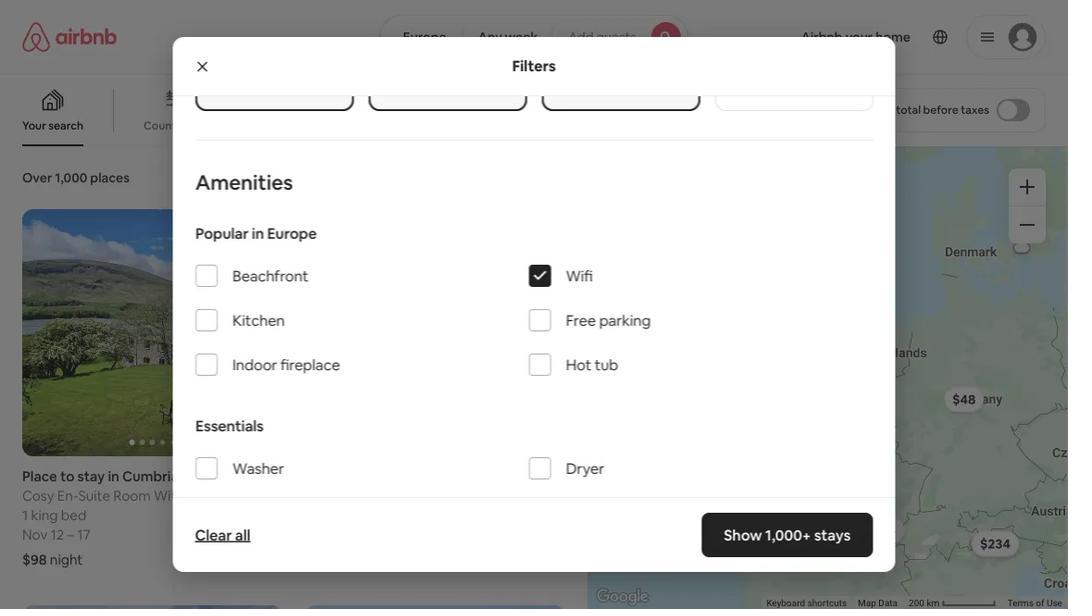 Task type: locate. For each thing, give the bounding box(es) containing it.
1 king bed nov 12 – 17 $98 night
[[22, 506, 91, 569]]

clear all button
[[186, 517, 260, 554]]

0 horizontal spatial europe
[[267, 224, 316, 243]]

in
[[251, 224, 264, 243]]

0 vertical spatial europe
[[403, 29, 447, 45]]

$98
[[22, 551, 47, 569]]

google map
showing 32 stays. region
[[588, 146, 1068, 610]]

europe right in
[[267, 224, 316, 243]]

display
[[856, 103, 894, 117]]

200 km
[[909, 598, 942, 609]]

profile element
[[710, 0, 1046, 74]]

kitchen
[[232, 311, 284, 330]]

zoom out image
[[1020, 218, 1035, 233]]

week
[[505, 29, 538, 45]]

keyboard shortcuts
[[767, 598, 847, 609]]

europe button
[[380, 15, 463, 59]]

(38)
[[540, 467, 565, 485]]

add
[[568, 29, 594, 45]]

europe
[[403, 29, 447, 45], [267, 224, 316, 243]]

taxes
[[961, 103, 989, 117]]

search
[[49, 119, 83, 133]]

data
[[879, 598, 898, 609]]

show
[[724, 526, 762, 545]]

europe left any
[[403, 29, 447, 45]]

None search field
[[380, 15, 688, 59]]

mansion
[[373, 487, 425, 505]]

4.92 out of 5 average rating,  38 reviews image
[[494, 467, 565, 485]]

total
[[896, 103, 921, 117]]

1,000+
[[766, 526, 811, 545]]

kinnettles
[[305, 487, 370, 505]]

17
[[77, 526, 91, 544]]

4.81
[[218, 467, 246, 485]]

bed
[[61, 506, 86, 524]]

google image
[[592, 586, 653, 610]]

europe inside button
[[403, 29, 447, 45]]

places
[[90, 170, 130, 186]]

1 horizontal spatial europe
[[403, 29, 447, 45]]

200 km button
[[903, 597, 1002, 610]]

(143)
[[249, 467, 283, 485]]

terms of use
[[1008, 598, 1063, 609]]

before
[[923, 103, 959, 117]]

filters
[[512, 57, 556, 76]]

terms of use link
[[1008, 598, 1063, 609]]

$44
[[873, 523, 896, 539]]

amenities
[[195, 169, 293, 196]]

all
[[235, 526, 250, 545]]

1 vertical spatial europe
[[267, 224, 316, 243]]

keyboard
[[767, 598, 805, 609]]

dryer
[[566, 459, 604, 478]]

none search field containing europe
[[380, 15, 688, 59]]

clear
[[195, 526, 232, 545]]

filters dialog
[[173, 0, 895, 610]]

over
[[22, 170, 52, 186]]

europe inside filters dialog
[[267, 224, 316, 243]]

4.81 out of 5 average rating,  143 reviews image
[[203, 467, 283, 485]]

4.81 (143)
[[218, 467, 283, 485]]

group
[[0, 74, 751, 146], [22, 209, 283, 457], [305, 209, 565, 457]]

beachfront
[[232, 266, 308, 285]]

fireplace
[[280, 355, 340, 374]]

1,000
[[55, 170, 87, 186]]

display total before taxes
[[856, 103, 989, 117]]

any week button
[[462, 15, 554, 59]]

night
[[50, 551, 83, 569]]

map
[[858, 598, 876, 609]]



Task type: describe. For each thing, give the bounding box(es) containing it.
terms
[[1008, 598, 1034, 609]]

$234
[[980, 536, 1011, 553]]

your
[[22, 119, 46, 133]]

indoor
[[232, 355, 277, 374]]

display total before taxes button
[[840, 88, 1046, 132]]

shortcuts
[[808, 598, 847, 609]]

any week
[[478, 29, 538, 45]]

nov
[[22, 526, 48, 544]]

over 1,000 places
[[22, 170, 130, 186]]

kinnettles mansion
[[305, 487, 425, 505]]

tub
[[594, 355, 618, 374]]

4.92 (38)
[[509, 467, 565, 485]]

–
[[67, 526, 74, 544]]

4.92
[[509, 467, 537, 485]]

map data
[[858, 598, 898, 609]]

200
[[909, 598, 925, 609]]

your search
[[22, 119, 83, 133]]

king
[[31, 506, 58, 524]]

km
[[927, 598, 940, 609]]

popular
[[195, 224, 248, 243]]

indoor fireplace
[[232, 355, 340, 374]]

zoom in image
[[1020, 180, 1035, 195]]

map data button
[[858, 597, 898, 610]]

hot tub
[[566, 355, 618, 374]]

$44 button
[[865, 518, 905, 544]]

$48 button
[[944, 387, 984, 413]]

parking
[[599, 311, 650, 330]]

show 1,000+ stays link
[[702, 513, 873, 558]]

countryside
[[144, 119, 208, 133]]

clear all
[[195, 526, 250, 545]]

wifi
[[566, 266, 593, 285]]

of
[[1036, 598, 1045, 609]]

guests
[[596, 29, 636, 45]]

free
[[566, 311, 596, 330]]

$234 button
[[972, 531, 1019, 557]]

add guests
[[568, 29, 636, 45]]

hot
[[566, 355, 591, 374]]

stays
[[815, 526, 851, 545]]

free parking
[[566, 311, 650, 330]]

add guests button
[[553, 15, 688, 59]]

$48
[[953, 391, 976, 408]]

add to wishlist: place to stay in cumbria, uk image
[[246, 223, 268, 246]]

keyboard shortcuts button
[[767, 597, 847, 610]]

popular in europe
[[195, 224, 316, 243]]

show 1,000+ stays
[[724, 526, 851, 545]]

group containing your search
[[0, 74, 751, 146]]

washer
[[232, 459, 284, 478]]

12
[[51, 526, 64, 544]]

use
[[1047, 598, 1063, 609]]

essentials
[[195, 416, 263, 435]]

any
[[478, 29, 502, 45]]

1
[[22, 506, 28, 524]]



Task type: vqa. For each thing, say whether or not it's contained in the screenshot.
Hot tub
yes



